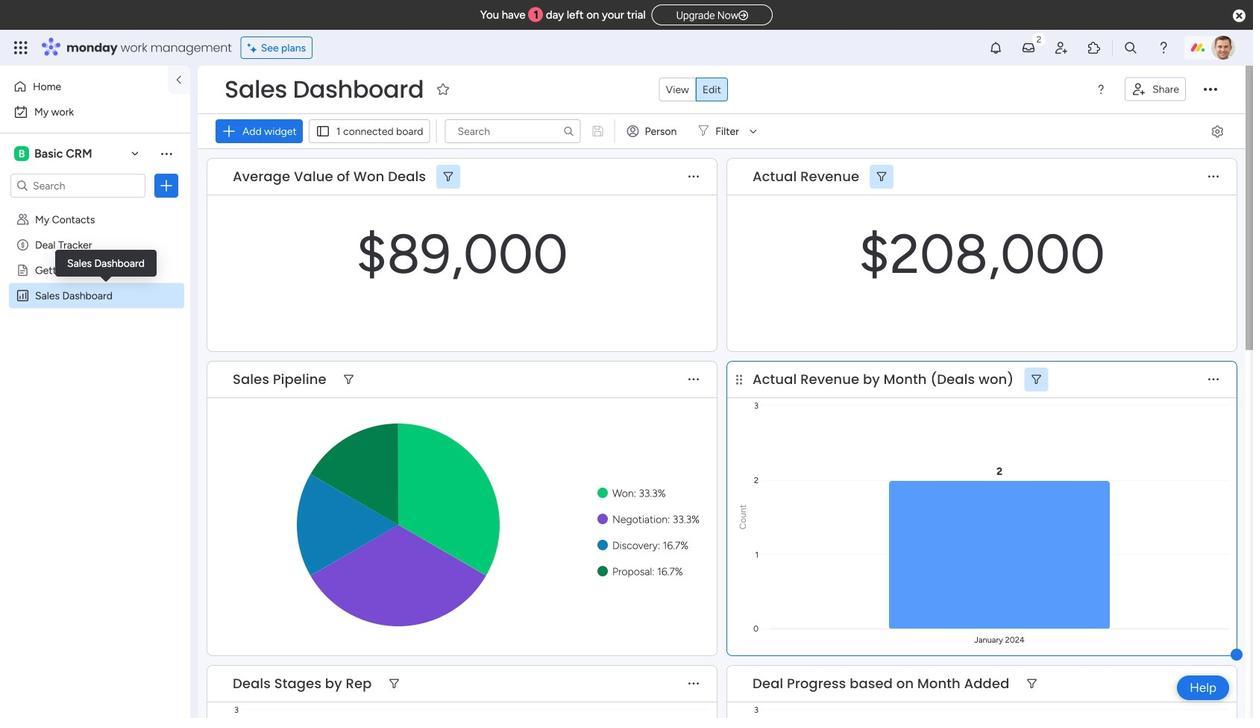 Task type: locate. For each thing, give the bounding box(es) containing it.
update feed image
[[1022, 40, 1037, 55]]

more dots image
[[689, 171, 699, 182], [1209, 171, 1220, 182], [1209, 679, 1220, 690]]

options image
[[159, 178, 174, 193]]

menu image
[[1096, 84, 1108, 96]]

dapulse close image
[[1234, 9, 1246, 24]]

option
[[9, 75, 159, 99], [9, 100, 181, 124], [0, 206, 190, 209]]

more dots image
[[689, 374, 699, 385], [1209, 374, 1220, 385], [689, 679, 699, 690]]

workspace selection element
[[14, 145, 94, 163]]

invite members image
[[1055, 40, 1070, 55]]

None field
[[221, 74, 428, 105], [229, 167, 430, 187], [749, 167, 864, 187], [229, 370, 330, 390], [749, 370, 1018, 390], [229, 675, 376, 694], [749, 675, 1014, 694], [221, 74, 428, 105], [229, 167, 430, 187], [749, 167, 864, 187], [229, 370, 330, 390], [749, 370, 1018, 390], [229, 675, 376, 694], [749, 675, 1014, 694]]

dapulse rightstroke image
[[739, 10, 749, 21]]

banner
[[198, 66, 1246, 149]]

share image
[[1132, 82, 1147, 97]]

list box
[[0, 204, 190, 510]]

1 vertical spatial option
[[9, 100, 181, 124]]

None search field
[[445, 119, 581, 143]]

0 vertical spatial option
[[9, 75, 159, 99]]

arrow down image
[[745, 122, 763, 140]]

search image
[[563, 125, 575, 137]]

workspace options image
[[159, 146, 174, 161]]



Task type: describe. For each thing, give the bounding box(es) containing it.
monday marketplace image
[[1087, 40, 1102, 55]]

search everything image
[[1124, 40, 1139, 55]]

workspace image
[[14, 146, 29, 162]]

settings image
[[1211, 124, 1226, 139]]

public board image
[[16, 263, 30, 278]]

2 image
[[1033, 31, 1046, 47]]

more options image
[[1205, 83, 1218, 96]]

2 vertical spatial option
[[0, 206, 190, 209]]

see plans image
[[248, 39, 261, 56]]

public dashboard image
[[16, 289, 30, 303]]

display modes group
[[659, 78, 728, 102]]

notifications image
[[989, 40, 1004, 55]]

select product image
[[13, 40, 28, 55]]

terry turtle image
[[1212, 36, 1236, 60]]

help image
[[1157, 40, 1172, 55]]

add to favorites image
[[436, 82, 451, 97]]

Filter dashboard by text search field
[[445, 119, 581, 143]]

dapulse drag handle 3 image
[[737, 374, 743, 385]]

Search in workspace field
[[31, 177, 125, 194]]



Task type: vqa. For each thing, say whether or not it's contained in the screenshot.
'Workspace' image
yes



